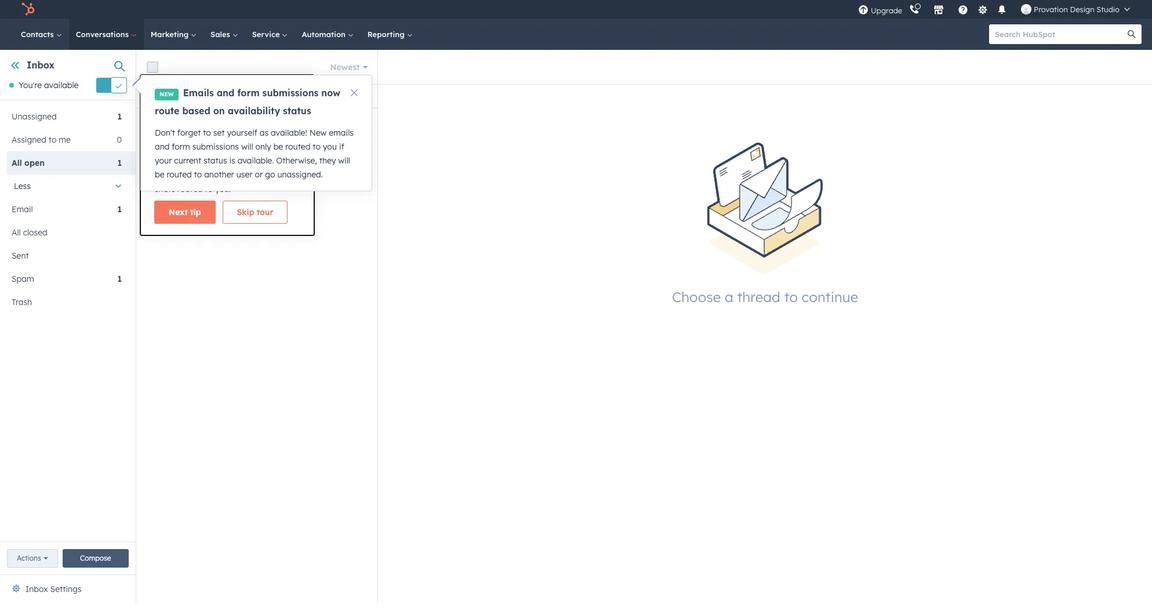 Task type: locate. For each thing, give the bounding box(es) containing it.
inbox left settings
[[26, 584, 48, 594]]

to left 'you.'
[[205, 184, 213, 194]]

or
[[255, 169, 263, 180]]

skip tour button
[[222, 201, 288, 224]]

all closed button
[[7, 221, 122, 244]]

all left open
[[12, 158, 22, 168]]

0 horizontal spatial chats
[[154, 184, 175, 194]]

to
[[203, 128, 211, 138], [187, 133, 195, 143], [49, 135, 57, 145], [313, 141, 321, 152], [202, 156, 210, 166], [259, 156, 267, 166], [194, 169, 202, 180], [252, 170, 260, 180], [205, 184, 213, 194], [784, 288, 798, 306]]

1 horizontal spatial you
[[323, 141, 337, 152]]

yourself inside don't forget to set yourself to away when you no longer want to have chats routed to you.
[[226, 156, 257, 166]]

emails
[[183, 87, 214, 99]]

actions
[[17, 554, 41, 562]]

3 1 from the top
[[117, 204, 122, 215]]

2 1 from the top
[[117, 158, 122, 168]]

forget down based
[[177, 128, 201, 138]]

new left emails
[[309, 128, 327, 138]]

1 vertical spatial your
[[155, 155, 172, 166]]

form right no
[[237, 87, 260, 99]]

provation design studio
[[1034, 5, 1120, 14]]

forget inside don't forget to set yourself to away when you no longer want to have chats routed to you.
[[177, 156, 200, 166]]

will left only
[[241, 141, 253, 152]]

will down if
[[338, 155, 350, 166]]

tour
[[257, 207, 273, 217]]

0 vertical spatial inbox
[[27, 59, 55, 71]]

0 vertical spatial status
[[283, 105, 311, 117]]

menu
[[857, 0, 1138, 19]]

a
[[725, 288, 733, 306]]

1 vertical spatial will
[[338, 155, 350, 166]]

all inside all closed button
[[12, 228, 21, 238]]

to left go
[[252, 170, 260, 180]]

yourself down receive
[[154, 133, 185, 143]]

1 horizontal spatial and
[[217, 87, 235, 99]]

inbox up you're available
[[27, 59, 55, 71]]

assigned
[[12, 135, 46, 145]]

forget for form
[[177, 128, 201, 138]]

submissions
[[262, 87, 319, 99], [192, 141, 239, 152]]

you left no
[[177, 170, 191, 180]]

don't down route
[[155, 128, 175, 138]]

1 horizontal spatial submissions
[[262, 87, 319, 99]]

1 1 from the top
[[117, 112, 122, 122]]

don't up when
[[154, 156, 175, 166]]

availability
[[207, 84, 272, 99], [228, 105, 280, 117]]

thread
[[737, 288, 781, 306]]

0 horizontal spatial and
[[155, 141, 170, 152]]

to down "current"
[[194, 169, 202, 180]]

you left if
[[323, 141, 337, 152]]

1 vertical spatial forget
[[177, 156, 200, 166]]

0 vertical spatial all
[[12, 158, 22, 168]]

set
[[267, 119, 278, 129], [213, 128, 225, 138], [213, 156, 224, 166]]

2 vertical spatial routed
[[178, 184, 203, 194]]

inbox settings link
[[26, 582, 81, 596]]

0 vertical spatial routed
[[285, 141, 310, 152]]

settings
[[50, 584, 81, 594]]

and
[[217, 87, 235, 99], [155, 141, 170, 152]]

only
[[255, 141, 271, 152]]

hubspot image
[[21, 2, 35, 16]]

sales
[[211, 30, 232, 39]]

0 vertical spatial don't
[[155, 128, 175, 138]]

1 horizontal spatial form
[[237, 87, 260, 99]]

to right thread
[[784, 288, 798, 306]]

1 vertical spatial all
[[12, 228, 21, 238]]

1 horizontal spatial be
[[273, 141, 283, 152]]

0 horizontal spatial status
[[204, 155, 227, 166]]

chats down when
[[154, 184, 175, 194]]

0 vertical spatial will
[[241, 141, 253, 152]]

be
[[273, 141, 283, 152], [155, 169, 164, 180]]

don't
[[155, 128, 175, 138], [154, 156, 175, 166]]

marketplaces image
[[934, 5, 944, 16]]

1 horizontal spatial your
[[176, 84, 203, 99]]

1 vertical spatial submissions
[[192, 141, 239, 152]]

new
[[159, 90, 174, 98], [309, 128, 327, 138]]

sales link
[[204, 19, 245, 50]]

1 vertical spatial don't
[[154, 156, 175, 166]]

submissions up "available!"
[[262, 87, 319, 99]]

1 horizontal spatial status
[[283, 105, 311, 117]]

be left no
[[155, 169, 164, 180]]

set right inbox,
[[267, 119, 278, 129]]

and up on
[[217, 87, 235, 99]]

1 vertical spatial be
[[155, 169, 164, 180]]

set up another
[[213, 156, 224, 166]]

1 vertical spatial availability
[[228, 105, 280, 117]]

assigned to me
[[12, 135, 71, 145]]

yourself up user
[[226, 156, 257, 166]]

0 vertical spatial your
[[176, 84, 203, 99]]

don't inside don't forget to set yourself to away when you no longer want to have chats routed to you.
[[154, 156, 175, 166]]

0 horizontal spatial submissions
[[192, 141, 239, 152]]

1 horizontal spatial will
[[338, 155, 350, 166]]

you.
[[215, 184, 231, 194]]

close image
[[351, 89, 358, 96]]

hubspot link
[[14, 2, 43, 16]]

will
[[241, 141, 253, 152], [338, 155, 350, 166]]

set inside don't forget to set yourself as available! new emails and form submissions will only be routed to you if your current status is available. otherwise, they will be routed to another user or go unassigned.
[[213, 128, 225, 138]]

no
[[193, 170, 203, 180]]

1 all from the top
[[12, 158, 22, 168]]

0 vertical spatial form
[[237, 87, 260, 99]]

1 for spam
[[117, 274, 122, 284]]

status
[[283, 105, 311, 117], [204, 155, 227, 166]]

new up route
[[159, 90, 174, 98]]

0 horizontal spatial your
[[155, 155, 172, 166]]

0 horizontal spatial will
[[241, 141, 253, 152]]

1 horizontal spatial new
[[309, 128, 327, 138]]

calling icon button
[[905, 2, 924, 17]]

0 vertical spatial new
[[159, 90, 174, 98]]

marketing
[[151, 30, 191, 39]]

skip tour
[[237, 207, 273, 217]]

0 vertical spatial you
[[323, 141, 337, 152]]

unassigned.
[[277, 169, 323, 180]]

don't forget to set yourself to away when you no longer want to have chats routed to you.
[[154, 156, 290, 194]]

routed down "current"
[[167, 169, 192, 180]]

next tip
[[169, 207, 201, 217]]

1 vertical spatial you
[[177, 170, 191, 180]]

forget inside don't forget to set yourself as available! new emails and form submissions will only be routed to you if your current status is available. otherwise, they will be routed to another user or go unassigned.
[[177, 128, 201, 138]]

Search HubSpot search field
[[989, 24, 1131, 44]]

routed up the otherwise,
[[285, 141, 310, 152]]

1 vertical spatial and
[[155, 141, 170, 152]]

routed for new
[[285, 141, 310, 152]]

submissions inside don't forget to set yourself as available! new emails and form submissions will only be routed to you if your current status is available. otherwise, they will be routed to another user or go unassigned.
[[192, 141, 239, 152]]

inbox,
[[241, 119, 264, 129]]

status up "available!"
[[283, 105, 311, 117]]

and down 'to'
[[155, 141, 170, 152]]

your up based
[[176, 84, 203, 99]]

all left closed
[[12, 228, 21, 238]]

set left the the
[[213, 128, 225, 138]]

0 horizontal spatial be
[[155, 169, 164, 180]]

chats inside to receive chats in the inbox, set yourself to 'available'.
[[194, 119, 216, 129]]

0 horizontal spatial you
[[177, 170, 191, 180]]

automation
[[302, 30, 348, 39]]

0 horizontal spatial form
[[172, 141, 190, 152]]

set inside to receive chats in the inbox, set yourself to 'available'.
[[267, 119, 278, 129]]

me
[[59, 135, 71, 145]]

spam
[[12, 274, 34, 284]]

set inside don't forget to set yourself to away when you no longer want to have chats routed to you.
[[213, 156, 224, 166]]

yourself inside don't forget to set yourself as available! new emails and form submissions will only be routed to you if your current status is available. otherwise, they will be routed to another user or go unassigned.
[[227, 128, 257, 138]]

have
[[262, 170, 281, 180]]

conversations
[[76, 30, 131, 39]]

available
[[44, 80, 79, 91]]

all closed
[[12, 228, 47, 238]]

be up away
[[273, 141, 283, 152]]

otherwise,
[[276, 155, 317, 166]]

your up when
[[155, 155, 172, 166]]

0 vertical spatial forget
[[177, 128, 201, 138]]

you're available image
[[9, 83, 14, 88]]

to down receive
[[187, 133, 195, 143]]

next
[[169, 207, 188, 217]]

design
[[1070, 5, 1095, 14]]

emails
[[329, 128, 354, 138]]

provation design studio button
[[1014, 0, 1137, 19]]

another
[[204, 169, 234, 180]]

1 vertical spatial form
[[172, 141, 190, 152]]

forget up no
[[177, 156, 200, 166]]

0 vertical spatial submissions
[[262, 87, 319, 99]]

status up another
[[204, 155, 227, 166]]

want
[[231, 170, 250, 180]]

contacts
[[21, 30, 56, 39]]

to up no
[[202, 156, 210, 166]]

chats down based
[[194, 119, 216, 129]]

next tip button
[[154, 201, 215, 224]]

don't for don't forget to set yourself as available! new emails and form submissions will only be routed to you if your current status is available. otherwise, they will be routed to another user or go unassigned.
[[155, 128, 175, 138]]

routed for when
[[178, 184, 203, 194]]

4 1 from the top
[[117, 274, 122, 284]]

1 horizontal spatial chats
[[194, 119, 216, 129]]

submissions up is
[[192, 141, 239, 152]]

reporting link
[[361, 19, 420, 50]]

1 for all open
[[117, 158, 122, 168]]

now
[[321, 87, 341, 99]]

don't inside don't forget to set yourself as available! new emails and form submissions will only be routed to you if your current status is available. otherwise, they will be routed to another user or go unassigned.
[[155, 128, 175, 138]]

inbox settings
[[26, 584, 81, 594]]

settings link
[[975, 3, 990, 15]]

routed inside don't forget to set yourself to away when you no longer want to have chats routed to you.
[[178, 184, 203, 194]]

marketplaces button
[[927, 0, 951, 19]]

0 vertical spatial chats
[[194, 119, 216, 129]]

the
[[227, 119, 239, 129]]

form up "current"
[[172, 141, 190, 152]]

available.
[[238, 155, 274, 166]]

james peterson image
[[1021, 4, 1032, 14]]

1 vertical spatial status
[[204, 155, 227, 166]]

choose
[[672, 288, 721, 306]]

you
[[323, 141, 337, 152], [177, 170, 191, 180]]

0 horizontal spatial new
[[159, 90, 174, 98]]

if
[[339, 141, 344, 152]]

is
[[229, 155, 235, 166]]

closed
[[23, 228, 47, 238]]

0 vertical spatial and
[[217, 87, 235, 99]]

yourself for be
[[227, 128, 257, 138]]

1 vertical spatial inbox
[[26, 584, 48, 594]]

yourself left as
[[227, 128, 257, 138]]

chats
[[194, 119, 216, 129], [154, 184, 175, 194]]

1 vertical spatial chats
[[154, 184, 175, 194]]

forget
[[177, 128, 201, 138], [177, 156, 200, 166]]

2 all from the top
[[12, 228, 21, 238]]

compose button
[[62, 549, 129, 568]]

routed down no
[[178, 184, 203, 194]]

1 vertical spatial new
[[309, 128, 327, 138]]



Task type: describe. For each thing, give the bounding box(es) containing it.
availability inside emails and form submissions now route based on availability status
[[228, 105, 280, 117]]

less
[[14, 181, 31, 192]]

open
[[24, 158, 45, 168]]

1 for unassigned
[[117, 112, 122, 122]]

yourself inside to receive chats in the inbox, set yourself to 'available'.
[[154, 133, 185, 143]]

menu containing provation design studio
[[857, 0, 1138, 19]]

to inside main content
[[784, 288, 798, 306]]

no conversations
[[224, 91, 290, 101]]

and inside emails and form submissions now route based on availability status
[[217, 87, 235, 99]]

0
[[117, 135, 122, 145]]

unassigned
[[12, 112, 57, 122]]

'available'.
[[197, 133, 237, 143]]

to
[[154, 119, 163, 129]]

upgrade image
[[858, 5, 869, 15]]

conversations
[[237, 91, 290, 101]]

upgrade
[[871, 6, 902, 15]]

search image
[[1128, 30, 1136, 38]]

to up or
[[259, 156, 267, 166]]

all for all closed
[[12, 228, 21, 238]]

newest
[[330, 62, 360, 72]]

reporting
[[368, 30, 407, 39]]

to receive chats in the inbox, set yourself to 'available'.
[[154, 119, 278, 143]]

you inside don't forget to set yourself as available! new emails and form submissions will only be routed to you if your current status is available. otherwise, they will be routed to another user or go unassigned.
[[323, 141, 337, 152]]

go
[[265, 169, 275, 180]]

current
[[174, 155, 201, 166]]

trash
[[12, 297, 32, 308]]

studio
[[1097, 5, 1120, 14]]

you're
[[19, 80, 42, 91]]

don't for don't forget to set yourself to away when you no longer want to have chats routed to you.
[[154, 156, 175, 166]]

to left 'in'
[[203, 128, 211, 138]]

away
[[269, 156, 290, 166]]

notifications button
[[992, 0, 1012, 19]]

1 vertical spatial routed
[[167, 169, 192, 180]]

new inside don't forget to set yourself as available! new emails and form submissions will only be routed to you if your current status is available. otherwise, they will be routed to another user or go unassigned.
[[309, 128, 327, 138]]

submissions inside emails and form submissions now route based on availability status
[[262, 87, 319, 99]]

longer
[[205, 170, 229, 180]]

settings image
[[977, 5, 988, 15]]

inbox for inbox
[[27, 59, 55, 71]]

status inside don't forget to set yourself as available! new emails and form submissions will only be routed to you if your current status is available. otherwise, they will be routed to another user or go unassigned.
[[204, 155, 227, 166]]

newest button
[[323, 55, 375, 79]]

sent
[[12, 251, 29, 261]]

skip
[[237, 207, 254, 217]]

inbox for inbox settings
[[26, 584, 48, 594]]

calling icon image
[[909, 5, 920, 15]]

receive
[[165, 119, 192, 129]]

set
[[154, 84, 173, 99]]

tip
[[190, 207, 201, 217]]

set for as
[[213, 128, 225, 138]]

when
[[154, 170, 174, 180]]

forget for longer
[[177, 156, 200, 166]]

help button
[[953, 0, 973, 19]]

search button
[[1122, 24, 1142, 44]]

to up they
[[313, 141, 321, 152]]

choose a thread to continue
[[672, 288, 858, 306]]

as
[[260, 128, 269, 138]]

service link
[[245, 19, 295, 50]]

help image
[[958, 5, 968, 16]]

form inside emails and form submissions now route based on availability status
[[237, 87, 260, 99]]

conversations link
[[69, 19, 144, 50]]

available!
[[271, 128, 307, 138]]

you inside don't forget to set yourself to away when you no longer want to have chats routed to you.
[[177, 170, 191, 180]]

contacts link
[[14, 19, 69, 50]]

your inside don't forget to set yourself as available! new emails and form submissions will only be routed to you if your current status is available. otherwise, they will be routed to another user or go unassigned.
[[155, 155, 172, 166]]

email
[[12, 204, 33, 215]]

service
[[252, 30, 282, 39]]

continue
[[802, 288, 858, 306]]

1 for email
[[117, 204, 122, 215]]

user
[[236, 169, 253, 180]]

form inside don't forget to set yourself as available! new emails and form submissions will only be routed to you if your current status is available. otherwise, they will be routed to another user or go unassigned.
[[172, 141, 190, 152]]

set your availability
[[154, 84, 272, 99]]

0 vertical spatial availability
[[207, 84, 272, 99]]

in
[[218, 119, 225, 129]]

automation link
[[295, 19, 361, 50]]

trash button
[[7, 291, 122, 314]]

based
[[182, 105, 210, 117]]

choose a thread to continue main content
[[136, 50, 1152, 603]]

route
[[155, 105, 179, 117]]

you're available
[[19, 80, 79, 91]]

no
[[224, 91, 235, 101]]

marketing link
[[144, 19, 204, 50]]

to left me
[[49, 135, 57, 145]]

yourself for chats
[[226, 156, 257, 166]]

compose
[[80, 554, 111, 562]]

status inside emails and form submissions now route based on availability status
[[283, 105, 311, 117]]

to inside to receive chats in the inbox, set yourself to 'available'.
[[187, 133, 195, 143]]

sent button
[[7, 244, 122, 268]]

emails and form submissions now route based on availability status
[[155, 87, 341, 117]]

provation
[[1034, 5, 1068, 14]]

and inside don't forget to set yourself as available! new emails and form submissions will only be routed to you if your current status is available. otherwise, they will be routed to another user or go unassigned.
[[155, 141, 170, 152]]

all open
[[12, 158, 45, 168]]

they
[[319, 155, 336, 166]]

all for all open
[[12, 158, 22, 168]]

notifications image
[[997, 5, 1007, 16]]

0 vertical spatial be
[[273, 141, 283, 152]]

don't forget to set yourself as available! new emails and form submissions will only be routed to you if your current status is available. otherwise, they will be routed to another user or go unassigned.
[[155, 128, 354, 180]]

chats inside don't forget to set yourself to away when you no longer want to have chats routed to you.
[[154, 184, 175, 194]]

set for to
[[213, 156, 224, 166]]

on
[[213, 105, 225, 117]]



Task type: vqa. For each thing, say whether or not it's contained in the screenshot.
record.
no



